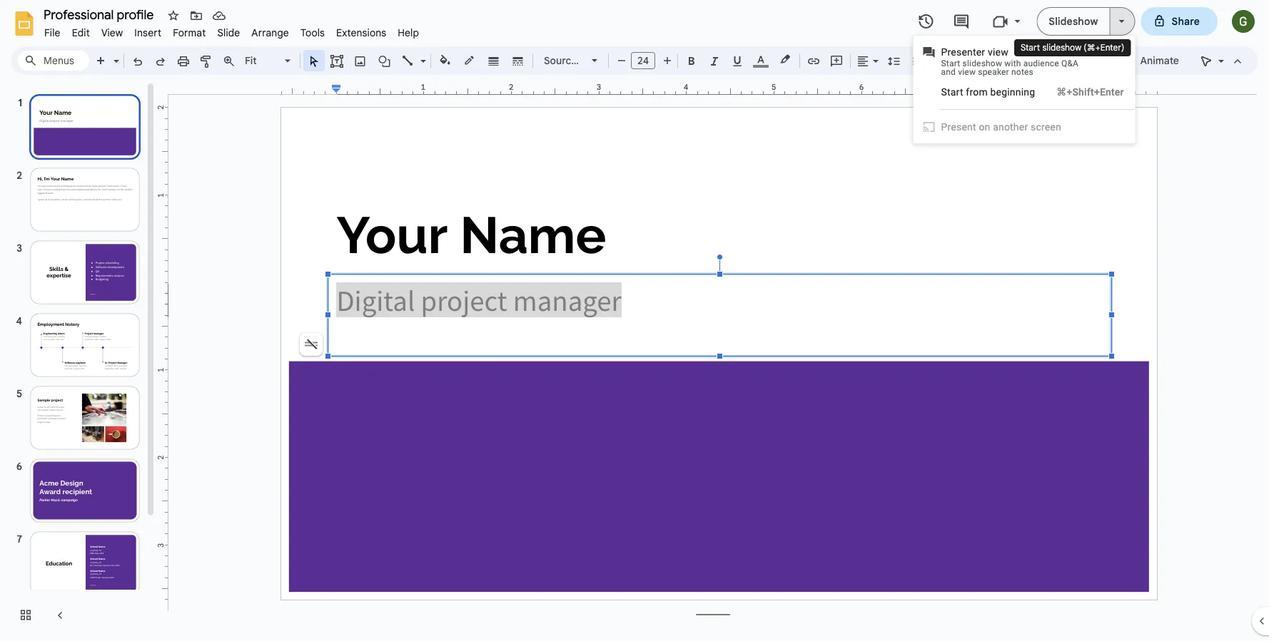 Task type: locate. For each thing, give the bounding box(es) containing it.
main toolbar
[[89, 0, 1186, 554]]

menu bar
[[39, 19, 425, 42]]

1 horizontal spatial format
[[1050, 54, 1083, 67]]

arrange
[[252, 26, 289, 39]]

format
[[173, 26, 206, 39], [1050, 54, 1083, 67]]

insert
[[134, 26, 161, 39]]

edit menu item
[[66, 24, 96, 41]]

navigation
[[0, 81, 157, 642]]

source sans pro
[[544, 54, 621, 67]]

Zoom field
[[241, 51, 297, 72]]

beginning
[[990, 86, 1035, 98]]

view up the "with" at the right top of page
[[988, 46, 1008, 58]]

menu bar containing file
[[39, 19, 425, 42]]

start down and
[[941, 86, 963, 98]]

0 vertical spatial start
[[941, 59, 960, 69]]

view menu item
[[96, 24, 129, 41]]

menu
[[913, 36, 1135, 143]]

view
[[988, 46, 1008, 58], [958, 67, 976, 77]]

⌘+shift+enter
[[1057, 86, 1124, 98]]

format menu item
[[167, 24, 212, 41]]

highlight color image
[[777, 51, 793, 68]]

mode and view toolbar
[[1195, 46, 1249, 75]]

1 vertical spatial format
[[1050, 54, 1083, 67]]

1 vertical spatial start
[[941, 86, 963, 98]]

presenter view start slideshow with audience q&a and view speaker notes
[[941, 46, 1079, 77]]

start
[[941, 59, 960, 69], [941, 86, 963, 98]]

and
[[941, 67, 956, 77]]

format inside 'menu item'
[[173, 26, 206, 39]]

Zoom text field
[[243, 51, 283, 71]]

right margin image
[[1099, 84, 1157, 94]]

format inside button
[[1050, 54, 1083, 67]]

format options
[[1050, 54, 1121, 67]]

share button
[[1141, 7, 1218, 36]]

audience
[[1023, 59, 1059, 69]]

with
[[1005, 59, 1021, 69]]

Font size text field
[[632, 52, 655, 69]]

share
[[1172, 15, 1200, 27]]

Star checkbox
[[163, 6, 183, 26]]

0 vertical spatial view
[[988, 46, 1008, 58]]

format options button
[[1044, 50, 1127, 71]]

tools menu item
[[295, 24, 331, 41]]

start down presenter
[[941, 59, 960, 69]]

view
[[101, 26, 123, 39]]

on
[[979, 121, 990, 133]]

animate button
[[1134, 50, 1186, 71]]

option
[[300, 333, 323, 356]]

view right and
[[958, 67, 976, 77]]

application
[[0, 0, 1269, 642]]

do not autofit image
[[301, 335, 321, 355]]

line & paragraph spacing image
[[886, 51, 903, 71]]

1 horizontal spatial view
[[988, 46, 1008, 58]]

0 horizontal spatial format
[[173, 26, 206, 39]]

animate
[[1140, 54, 1179, 67]]

extensions
[[336, 26, 386, 39]]

screen
[[1031, 121, 1061, 133]]

Menus field
[[18, 51, 89, 71]]

1 vertical spatial view
[[958, 67, 976, 77]]

2
[[156, 105, 166, 110]]

file menu item
[[39, 24, 66, 41]]

0 horizontal spatial view
[[958, 67, 976, 77]]

1 start from the top
[[941, 59, 960, 69]]

fill color: transparent image
[[437, 51, 454, 69]]

new slide with layout image
[[110, 51, 119, 56]]

0 vertical spatial format
[[173, 26, 206, 39]]

application containing slideshow
[[0, 0, 1269, 642]]

menu containing presenter view
[[913, 36, 1135, 143]]

q&a
[[1061, 59, 1079, 69]]

format up ⌘+shift+enter element
[[1050, 54, 1083, 67]]

slide
[[217, 26, 240, 39]]

format down star option at the left top of page
[[173, 26, 206, 39]]



Task type: vqa. For each thing, say whether or not it's contained in the screenshot.
REPORT A PROBLEM TO GOOGLE icon
no



Task type: describe. For each thing, give the bounding box(es) containing it.
edit
[[72, 26, 90, 39]]

present on another screen
[[941, 121, 1061, 133]]

another
[[993, 121, 1028, 133]]

border color: transparent image
[[461, 51, 478, 69]]

format for format options
[[1050, 54, 1083, 67]]

speaker
[[978, 67, 1009, 77]]

2 start from the top
[[941, 86, 963, 98]]

sans
[[579, 54, 602, 67]]

source
[[544, 54, 577, 67]]

pro
[[605, 54, 621, 67]]

border dash option
[[510, 51, 526, 71]]

help menu item
[[392, 24, 425, 41]]

presentation options image
[[1119, 20, 1125, 23]]

insert image image
[[352, 51, 369, 71]]

present on another screen menu item
[[923, 120, 1124, 134]]

present
[[941, 121, 976, 133]]

file
[[44, 26, 60, 39]]

⌘+shift+enter element
[[1039, 85, 1124, 99]]

arrange menu item
[[246, 24, 295, 41]]

menu bar inside 'menu bar' banner
[[39, 19, 425, 42]]

border weight option
[[486, 51, 502, 71]]

font list. source sans pro selected. option
[[544, 51, 621, 71]]

slideshow
[[963, 59, 1002, 69]]

slide menu item
[[212, 24, 246, 41]]

shape image
[[377, 51, 393, 71]]

insert menu item
[[129, 24, 167, 41]]

tools
[[300, 26, 325, 39]]

help
[[398, 26, 419, 39]]

slideshow
[[1049, 15, 1098, 27]]

from
[[966, 86, 988, 98]]

Font size field
[[631, 52, 661, 73]]

slideshow button
[[1037, 7, 1110, 36]]

extensions menu item
[[331, 24, 392, 41]]

navigation inside application
[[0, 81, 157, 642]]

start from beginning
[[941, 86, 1035, 98]]

text color image
[[753, 51, 769, 68]]

Rename text field
[[39, 6, 162, 23]]

menu bar banner
[[0, 0, 1269, 642]]

format for format
[[173, 26, 206, 39]]

notes
[[1011, 67, 1034, 77]]

menu inside application
[[913, 36, 1135, 143]]

options
[[1086, 54, 1121, 67]]

presenter
[[941, 46, 985, 58]]

left margin image
[[282, 84, 341, 94]]

start inside presenter view start slideshow with audience q&a and view speaker notes
[[941, 59, 960, 69]]



